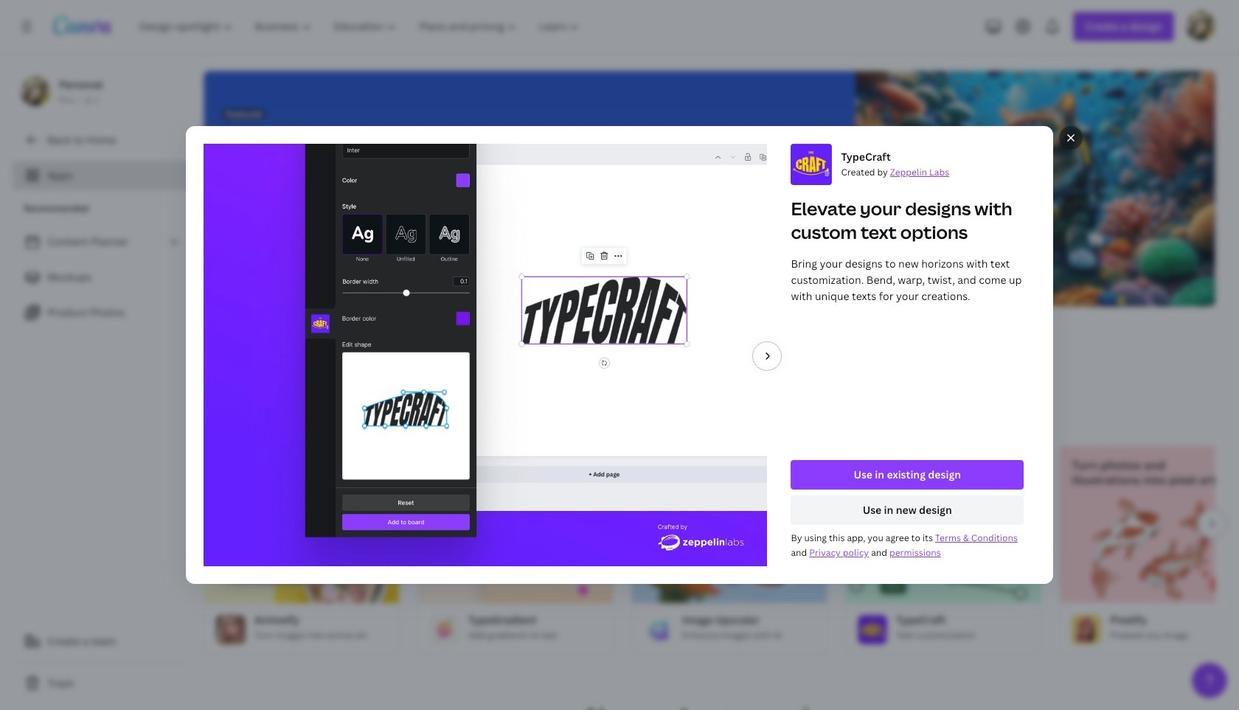 Task type: vqa. For each thing, say whether or not it's contained in the screenshot.
TypeGradient image
yes



Task type: describe. For each thing, give the bounding box(es) containing it.
0 vertical spatial typecraft image
[[846, 500, 1041, 603]]

top level navigation element
[[130, 12, 593, 41]]

1 vertical spatial typegradient image
[[430, 615, 460, 645]]

0 vertical spatial image upscaler image
[[632, 500, 827, 603]]

0 vertical spatial typegradient image
[[418, 500, 613, 603]]

animeify image
[[216, 615, 246, 645]]

1 vertical spatial typecraft image
[[858, 615, 888, 645]]

1 vertical spatial image upscaler image
[[644, 615, 674, 645]]

pixelify image
[[1072, 615, 1102, 645]]



Task type: locate. For each thing, give the bounding box(es) containing it.
Input field to search for apps search field
[[233, 319, 460, 348]]

animeify image
[[204, 500, 399, 603]]

image upscaler image
[[632, 500, 827, 603], [644, 615, 674, 645]]

list
[[12, 227, 192, 328]]

typegradient image
[[418, 500, 613, 603], [430, 615, 460, 645]]

pixelify image
[[1060, 500, 1240, 603]]

typecraft image
[[846, 500, 1041, 603], [858, 615, 888, 645]]

an image with a cursor next to a text box containing the prompt "a cat going scuba diving" to generate an image. the generated image of a cat doing scuba diving is behind the text box. image
[[796, 71, 1216, 307]]



